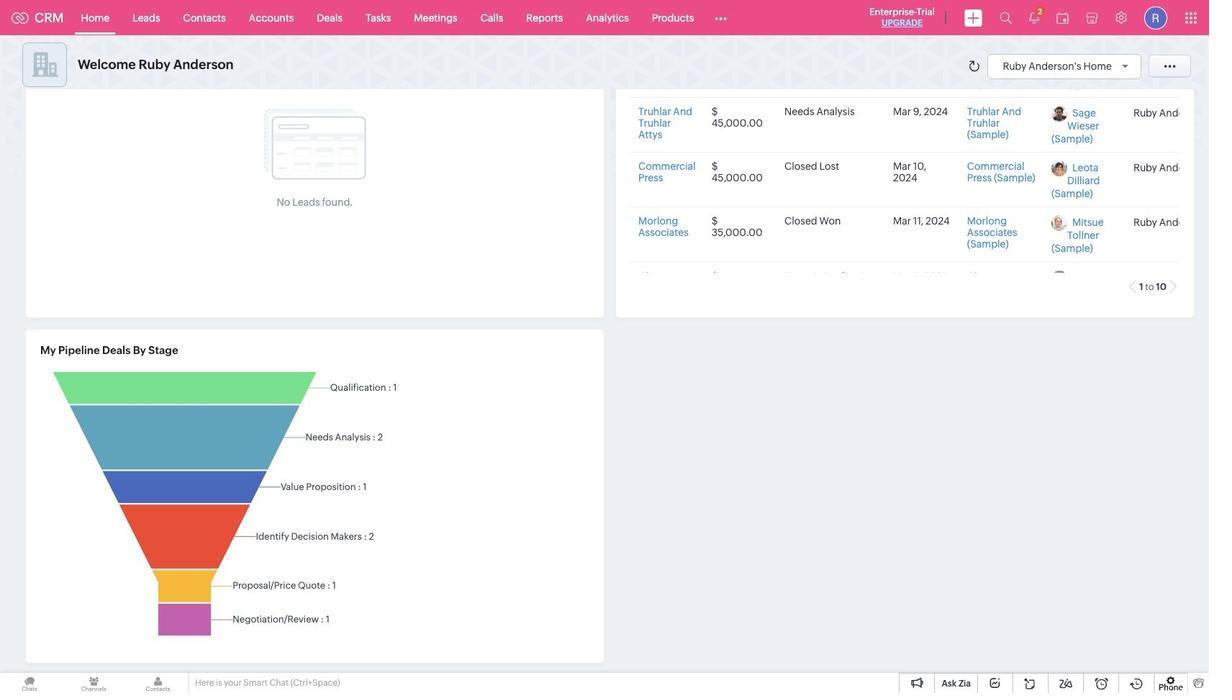 Task type: locate. For each thing, give the bounding box(es) containing it.
create menu image
[[965, 9, 983, 26]]

profile image
[[1145, 6, 1168, 29]]

signals element
[[1021, 0, 1048, 35]]

search image
[[1000, 12, 1012, 24]]

Other Modules field
[[706, 6, 737, 29]]

calendar image
[[1057, 12, 1069, 23]]

search element
[[991, 0, 1021, 35]]

chats image
[[0, 673, 59, 693]]

create menu element
[[956, 0, 991, 35]]

profile element
[[1136, 0, 1176, 35]]



Task type: describe. For each thing, give the bounding box(es) containing it.
channels image
[[64, 673, 123, 693]]

contacts image
[[128, 673, 188, 693]]

logo image
[[12, 12, 29, 23]]



Task type: vqa. For each thing, say whether or not it's contained in the screenshot.
Signals element
yes



